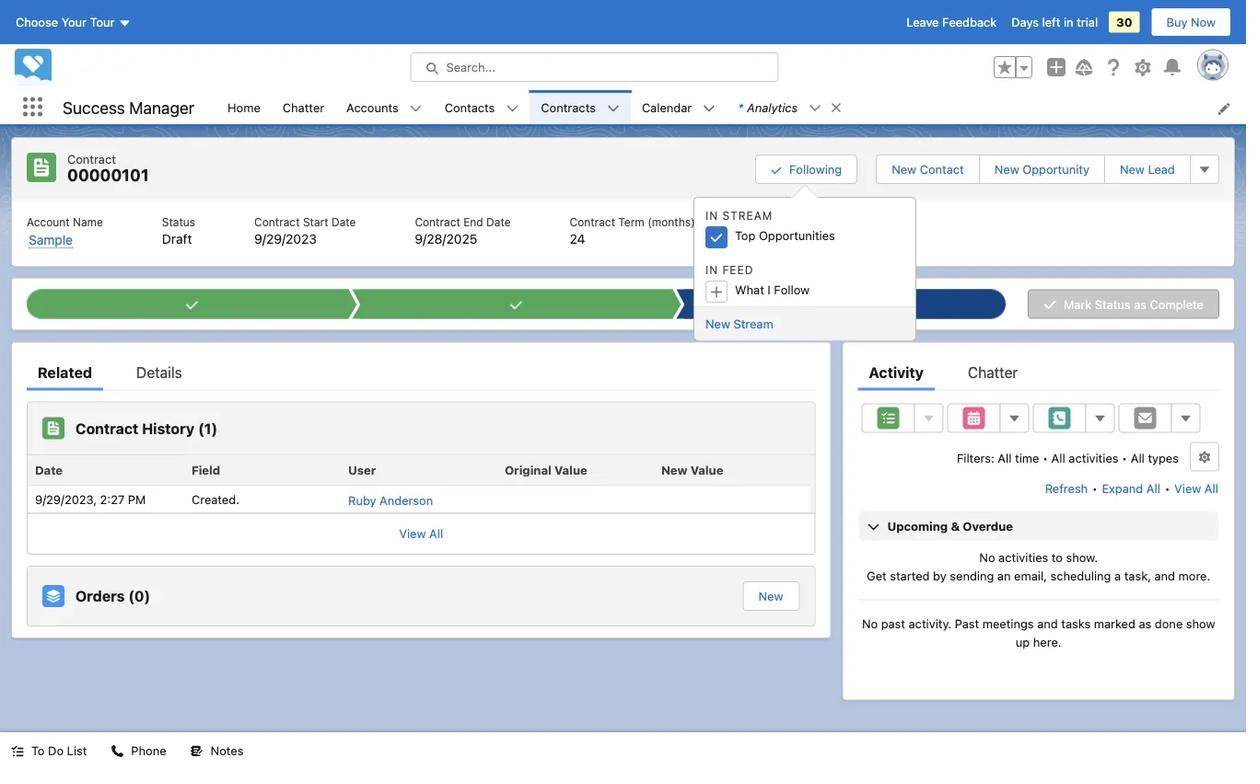 Task type: locate. For each thing, give the bounding box(es) containing it.
list
[[217, 90, 1246, 124], [12, 200, 1234, 267]]

refresh button
[[1044, 474, 1089, 503]]

text default image inside contracts list item
[[607, 102, 620, 115]]

2 cell from the left
[[654, 487, 811, 513]]

marked
[[1094, 618, 1136, 631]]

field element
[[184, 455, 341, 487]]

0 horizontal spatial and
[[1037, 618, 1058, 631]]

text default image inside calendar "list item"
[[703, 102, 716, 115]]

text default image left to
[[11, 746, 24, 759]]

1 vertical spatial and
[[1037, 618, 1058, 631]]

view all link down user element
[[28, 513, 815, 554]]

tab list containing activity
[[858, 354, 1219, 391]]

search... button
[[410, 52, 779, 82]]

1 horizontal spatial tab list
[[858, 354, 1219, 391]]

text default image
[[410, 102, 423, 115], [506, 102, 519, 115], [11, 746, 24, 759], [190, 746, 203, 759]]

in for in stream
[[706, 210, 719, 222]]

contract up 24
[[570, 216, 615, 228]]

text default image right accounts
[[410, 102, 423, 115]]

contract up the date 'element'
[[76, 420, 138, 437]]

2 tab list from the left
[[858, 354, 1219, 391]]

in feed
[[706, 264, 754, 277]]

activity.
[[909, 618, 952, 631]]

as
[[1134, 297, 1147, 311], [1139, 618, 1152, 631]]

contract right contract image
[[67, 152, 116, 166]]

and inside no activities to show. get started by sending an email, scheduling a task, and more.
[[1155, 569, 1175, 583]]

contracts list item
[[530, 90, 631, 124]]

contract inside "contract end date 9/28/2025"
[[415, 216, 460, 228]]

text default image left notes on the left bottom
[[190, 746, 203, 759]]

1 vertical spatial view
[[399, 527, 426, 541]]

0 vertical spatial view all link
[[1174, 474, 1219, 503]]

value
[[555, 463, 587, 477], [691, 463, 723, 477]]

contract history grid
[[28, 455, 811, 514]]

1 vertical spatial in
[[706, 264, 719, 277]]

view
[[1174, 482, 1201, 496], [399, 527, 426, 541]]

0 vertical spatial view
[[1174, 482, 1201, 496]]

accounts
[[346, 100, 399, 114]]

past
[[955, 618, 979, 631]]

1 horizontal spatial activities
[[1069, 452, 1119, 466]]

in for in feed
[[706, 264, 719, 277]]

1 horizontal spatial chatter link
[[968, 354, 1018, 391]]

lead
[[1148, 162, 1175, 176]]

no left the past
[[862, 618, 878, 631]]

to
[[1052, 551, 1063, 565]]

text default image inside accounts list item
[[410, 102, 423, 115]]

contract up 9/28/2025
[[415, 216, 460, 228]]

1 in from the top
[[706, 210, 719, 222]]

chatter link up filters:
[[968, 354, 1018, 391]]

date for 9/29/2023
[[332, 216, 356, 228]]

success
[[63, 97, 125, 117]]

related
[[38, 364, 92, 381]]

1 horizontal spatial date
[[332, 216, 356, 228]]

text default image for *
[[809, 102, 822, 115]]

filters:
[[957, 452, 995, 466]]

tab list
[[27, 354, 816, 391], [858, 354, 1219, 391]]

contract inside contract start date 9/29/2023
[[254, 216, 300, 228]]

contract up '9/29/2023'
[[254, 216, 300, 228]]

original value element
[[497, 455, 654, 487]]

contract 00000101
[[67, 152, 149, 185]]

status draft
[[162, 216, 195, 246]]

status inside list
[[162, 216, 195, 228]]

buy
[[1167, 15, 1188, 29]]

no
[[979, 551, 995, 565], [862, 618, 878, 631]]

1 value from the left
[[555, 463, 587, 477]]

0 horizontal spatial status
[[162, 216, 195, 228]]

trial
[[1077, 15, 1098, 29]]

view down contract history grid
[[399, 527, 426, 541]]

status
[[162, 216, 195, 228], [1095, 297, 1131, 311]]

1 vertical spatial chatter link
[[968, 354, 1018, 391]]

0 vertical spatial and
[[1155, 569, 1175, 583]]

0 vertical spatial stream
[[723, 210, 773, 222]]

new stream link
[[706, 317, 773, 331]]

activities up email, on the bottom of page
[[999, 551, 1048, 565]]

1 horizontal spatial value
[[691, 463, 723, 477]]

2 horizontal spatial date
[[486, 216, 511, 228]]

in left feed
[[706, 264, 719, 277]]

analytics
[[747, 100, 798, 114]]

as left done
[[1139, 618, 1152, 631]]

all down contract history grid
[[429, 527, 443, 541]]

contract
[[67, 152, 116, 166], [254, 216, 300, 228], [415, 216, 460, 228], [570, 216, 615, 228], [76, 420, 138, 437]]

date up 9/29/2023,
[[35, 463, 63, 477]]

stream for in stream
[[723, 210, 773, 222]]

text default image right contacts
[[506, 102, 519, 115]]

date right end
[[486, 216, 511, 228]]

1 horizontal spatial status
[[1095, 297, 1131, 311]]

1 tab list from the left
[[27, 354, 816, 391]]

9/29/2023,
[[35, 493, 97, 507]]

cell
[[497, 487, 654, 513], [654, 487, 811, 513]]

no inside no past activity. past meetings and tasks marked as done show up here.
[[862, 618, 878, 631]]

no for activities
[[979, 551, 995, 565]]

1 vertical spatial view all link
[[28, 513, 815, 554]]

list containing draft
[[12, 200, 1234, 267]]

all left types
[[1131, 452, 1145, 466]]

new
[[892, 162, 917, 176], [995, 162, 1019, 176], [1120, 162, 1145, 176], [706, 317, 730, 331], [661, 463, 688, 477], [758, 590, 783, 604]]

9/29/2023, 2:27 pm
[[35, 493, 146, 507]]

0 vertical spatial activities
[[1069, 452, 1119, 466]]

1 vertical spatial no
[[862, 618, 878, 631]]

top opportunities
[[735, 229, 835, 243]]

0 vertical spatial as
[[1134, 297, 1147, 311]]

expand
[[1102, 482, 1143, 496]]

expand all button
[[1101, 474, 1161, 503]]

following
[[789, 162, 842, 176]]

chatter right home
[[283, 100, 324, 114]]

contract for term
[[570, 216, 615, 228]]

what i follow
[[735, 284, 810, 297]]

upcoming & overdue
[[887, 519, 1013, 533]]

mark status as complete button
[[1028, 290, 1219, 319]]

list
[[67, 745, 87, 758]]

2 value from the left
[[691, 463, 723, 477]]

contract inside the contract term (months) 24
[[570, 216, 615, 228]]

top
[[735, 229, 756, 243]]

new inside contract history grid
[[661, 463, 688, 477]]

contacts list item
[[434, 90, 530, 124]]

chatter link for home link
[[272, 90, 335, 124]]

(1)
[[198, 420, 217, 437]]

details link
[[136, 354, 182, 391]]

• up expand
[[1122, 452, 1128, 466]]

• right the "time"
[[1043, 452, 1048, 466]]

0 horizontal spatial chatter
[[283, 100, 324, 114]]

view all link
[[1174, 474, 1219, 503], [28, 513, 815, 554]]

accounts list item
[[335, 90, 434, 124]]

1 vertical spatial status
[[1095, 297, 1131, 311]]

as left complete
[[1134, 297, 1147, 311]]

cell down new value at bottom right
[[654, 487, 811, 513]]

text default image inside phone button
[[111, 746, 124, 759]]

activities
[[1069, 452, 1119, 466], [999, 551, 1048, 565]]

0 vertical spatial chatter link
[[272, 90, 335, 124]]

contract for 00000101
[[67, 152, 116, 166]]

to do list button
[[0, 733, 98, 770]]

in right (months)
[[706, 210, 719, 222]]

text default image for calendar
[[703, 102, 716, 115]]

and right task,
[[1155, 569, 1175, 583]]

chatter link
[[272, 90, 335, 124], [968, 354, 1018, 391]]

mark status as complete
[[1064, 297, 1204, 311]]

new inside button
[[1120, 162, 1145, 176]]

new for new contact
[[892, 162, 917, 176]]

chatter
[[283, 100, 324, 114], [968, 364, 1018, 381]]

new for new stream
[[706, 317, 730, 331]]

value for new value
[[691, 463, 723, 477]]

leave feedback link
[[907, 15, 997, 29]]

1 horizontal spatial and
[[1155, 569, 1175, 583]]

0 horizontal spatial tab list
[[27, 354, 816, 391]]

0 vertical spatial in
[[706, 210, 719, 222]]

•
[[1043, 452, 1048, 466], [1122, 452, 1128, 466], [1092, 482, 1098, 496], [1165, 482, 1170, 496]]

contracts
[[541, 100, 596, 114]]

• left expand
[[1092, 482, 1098, 496]]

0 vertical spatial no
[[979, 551, 995, 565]]

contract for start
[[254, 216, 300, 228]]

i
[[768, 284, 771, 297]]

user element
[[341, 455, 497, 487]]

and up here.
[[1037, 618, 1058, 631]]

status up 'draft' in the left top of the page
[[162, 216, 195, 228]]

date
[[332, 216, 356, 228], [486, 216, 511, 228], [35, 463, 63, 477]]

in
[[1064, 15, 1074, 29]]

view all link down types
[[1174, 474, 1219, 503]]

contact
[[920, 162, 964, 176]]

contacts link
[[434, 90, 506, 124]]

an
[[997, 569, 1011, 583]]

done
[[1155, 618, 1183, 631]]

1 vertical spatial as
[[1139, 618, 1152, 631]]

*
[[738, 100, 743, 114]]

view down types
[[1174, 482, 1201, 496]]

chatter up filters:
[[968, 364, 1018, 381]]

mark
[[1064, 297, 1092, 311]]

2:27
[[100, 493, 125, 507]]

phone button
[[100, 733, 177, 770]]

0 horizontal spatial value
[[555, 463, 587, 477]]

in stream
[[706, 210, 773, 222]]

all
[[998, 452, 1012, 466], [1052, 452, 1065, 466], [1131, 452, 1145, 466], [1147, 482, 1160, 496], [1205, 482, 1219, 496], [429, 527, 443, 541]]

contract history image
[[42, 418, 64, 440]]

email,
[[1014, 569, 1047, 583]]

no up 'sending'
[[979, 551, 995, 565]]

stream down what
[[734, 317, 773, 331]]

0 horizontal spatial activities
[[999, 551, 1048, 565]]

group
[[994, 56, 1032, 78]]

chatter inside tab list
[[968, 364, 1018, 381]]

0 horizontal spatial date
[[35, 463, 63, 477]]

scheduling
[[1050, 569, 1111, 583]]

date inside contract start date 9/29/2023
[[332, 216, 356, 228]]

list item
[[727, 90, 851, 124]]

1 vertical spatial stream
[[734, 317, 773, 331]]

1 horizontal spatial chatter
[[968, 364, 1018, 381]]

stream up top at the top right of the page
[[723, 210, 773, 222]]

date right the 'start'
[[332, 216, 356, 228]]

0 horizontal spatial no
[[862, 618, 878, 631]]

chatter link right home
[[272, 90, 335, 124]]

0 vertical spatial list
[[217, 90, 1246, 124]]

contracts link
[[530, 90, 607, 124]]

text default image inside notes button
[[190, 746, 203, 759]]

stream for new stream
[[734, 317, 773, 331]]

all left the "time"
[[998, 452, 1012, 466]]

activities up refresh
[[1069, 452, 1119, 466]]

1 horizontal spatial no
[[979, 551, 995, 565]]

text default image
[[830, 101, 843, 114], [809, 102, 822, 115], [607, 102, 620, 115], [703, 102, 716, 115], [111, 746, 124, 759]]

choose your tour button
[[15, 7, 132, 37]]

get
[[867, 569, 887, 583]]

0 horizontal spatial view
[[399, 527, 426, 541]]

list containing home
[[217, 90, 1246, 124]]

list item containing *
[[727, 90, 851, 124]]

cell down original value
[[497, 487, 654, 513]]

0 vertical spatial status
[[162, 216, 195, 228]]

list for home link
[[12, 200, 1234, 267]]

upcoming & overdue button
[[859, 512, 1219, 541]]

date inside "contract end date 9/28/2025"
[[486, 216, 511, 228]]

feedback
[[942, 15, 997, 29]]

contract inside contract 00000101
[[67, 152, 116, 166]]

upcoming
[[887, 519, 948, 533]]

1 vertical spatial list
[[12, 200, 1234, 267]]

new inside 'button'
[[995, 162, 1019, 176]]

2 in from the top
[[706, 264, 719, 277]]

tab list containing related
[[27, 354, 816, 391]]

1 vertical spatial activities
[[999, 551, 1048, 565]]

1 vertical spatial chatter
[[968, 364, 1018, 381]]

no inside no activities to show. get started by sending an email, scheduling a task, and more.
[[979, 551, 995, 565]]

0 horizontal spatial chatter link
[[272, 90, 335, 124]]

types
[[1148, 452, 1179, 466]]

status right mark
[[1095, 297, 1131, 311]]

more.
[[1179, 569, 1211, 583]]



Task type: describe. For each thing, give the bounding box(es) containing it.
accounts link
[[335, 90, 410, 124]]

search...
[[446, 60, 495, 74]]

date inside 'element'
[[35, 463, 63, 477]]

new contact button
[[876, 155, 980, 184]]

manager
[[129, 97, 194, 117]]

to do list
[[31, 745, 87, 758]]

all right expand
[[1147, 482, 1160, 496]]

date element
[[28, 455, 184, 487]]

1 horizontal spatial view
[[1174, 482, 1201, 496]]

contract history (1)
[[76, 420, 217, 437]]

complete
[[1150, 297, 1204, 311]]

meetings
[[983, 618, 1034, 631]]

status inside button
[[1095, 297, 1131, 311]]

activities inside no activities to show. get started by sending an email, scheduling a task, and more.
[[999, 551, 1048, 565]]

related link
[[38, 354, 92, 391]]

following button
[[755, 155, 858, 184]]

value for original value
[[555, 463, 587, 477]]

contract end date 9/28/2025
[[415, 216, 511, 246]]

(months)
[[648, 216, 695, 228]]

by
[[933, 569, 947, 583]]

time
[[1015, 452, 1039, 466]]

view all
[[399, 527, 443, 541]]

calendar list item
[[631, 90, 727, 124]]

name
[[73, 216, 103, 228]]

buy now button
[[1151, 7, 1231, 37]]

a
[[1114, 569, 1121, 583]]

contract for end
[[415, 216, 460, 228]]

orders image
[[42, 586, 64, 608]]

and inside no past activity. past meetings and tasks marked as done show up here.
[[1037, 618, 1058, 631]]

00000101
[[67, 165, 149, 185]]

• down types
[[1165, 482, 1170, 496]]

new for new opportunity
[[995, 162, 1019, 176]]

9/28/2025
[[415, 231, 477, 246]]

new value
[[661, 463, 723, 477]]

new value element
[[654, 455, 811, 487]]

feed
[[723, 264, 754, 277]]

new for new lead
[[1120, 162, 1145, 176]]

refresh
[[1045, 482, 1088, 496]]

contract image
[[27, 153, 56, 182]]

chatter link for activity link
[[968, 354, 1018, 391]]

days
[[1012, 15, 1039, 29]]

text default image inside contacts list item
[[506, 102, 519, 115]]

0 horizontal spatial view all link
[[28, 513, 815, 554]]

activity link
[[869, 354, 924, 391]]

sample link
[[29, 231, 73, 250]]

draft
[[162, 231, 192, 246]]

0 vertical spatial chatter
[[283, 100, 324, 114]]

all up refresh
[[1052, 452, 1065, 466]]

task,
[[1124, 569, 1151, 583]]

contract start date 9/29/2023
[[254, 216, 356, 246]]

date for 9/28/2025
[[486, 216, 511, 228]]

new stream
[[706, 317, 773, 331]]

past
[[881, 618, 905, 631]]

contacts
[[445, 100, 495, 114]]

days left in trial
[[1012, 15, 1098, 29]]

new lead button
[[1104, 155, 1191, 184]]

history
[[142, 420, 194, 437]]

refresh • expand all • view all
[[1045, 482, 1219, 496]]

success manager
[[63, 97, 194, 117]]

as inside mark status as complete button
[[1134, 297, 1147, 311]]

here.
[[1033, 636, 1062, 649]]

do
[[48, 745, 64, 758]]

notes button
[[179, 733, 255, 770]]

choose your tour
[[16, 15, 115, 29]]

leave
[[907, 15, 939, 29]]

tasks
[[1061, 618, 1091, 631]]

filters: all time • all activities • all types
[[957, 452, 1179, 466]]

(0)
[[128, 588, 150, 605]]

account name sample
[[27, 216, 103, 248]]

opportunities
[[759, 229, 835, 243]]

home
[[228, 100, 260, 114]]

what
[[735, 284, 764, 297]]

new for new value
[[661, 463, 688, 477]]

calendar
[[642, 100, 692, 114]]

term
[[618, 216, 645, 228]]

contract for history
[[76, 420, 138, 437]]

up
[[1016, 636, 1030, 649]]

sending
[[950, 569, 994, 583]]

1 horizontal spatial view all link
[[1174, 474, 1219, 503]]

text default image for contracts
[[607, 102, 620, 115]]

path options list box
[[27, 290, 1006, 319]]

sample
[[29, 233, 73, 248]]

as inside no past activity. past meetings and tasks marked as done show up here.
[[1139, 618, 1152, 631]]

start
[[303, 216, 328, 228]]

30
[[1116, 15, 1132, 29]]

account
[[27, 216, 70, 228]]

started
[[890, 569, 930, 583]]

show
[[1186, 618, 1215, 631]]

phone
[[131, 745, 166, 758]]

user
[[348, 463, 376, 477]]

no for past
[[862, 618, 878, 631]]

no activities to show. get started by sending an email, scheduling a task, and more.
[[867, 551, 1211, 583]]

show.
[[1066, 551, 1098, 565]]

all right expand all button
[[1205, 482, 1219, 496]]

field
[[192, 463, 220, 477]]

your
[[61, 15, 87, 29]]

left
[[1042, 15, 1060, 29]]

&
[[951, 519, 960, 533]]

new opportunity button
[[979, 155, 1105, 184]]

tour
[[90, 15, 115, 29]]

calendar link
[[631, 90, 703, 124]]

created.
[[192, 493, 239, 507]]

list for leave feedback link on the top right
[[217, 90, 1246, 124]]

new contact
[[892, 162, 964, 176]]

9/29/2023
[[254, 231, 317, 246]]

1 cell from the left
[[497, 487, 654, 513]]

text default image inside to do list button
[[11, 746, 24, 759]]

24
[[570, 231, 585, 246]]

no past activity. past meetings and tasks marked as done show up here.
[[862, 618, 1215, 649]]



Task type: vqa. For each thing, say whether or not it's contained in the screenshot.


